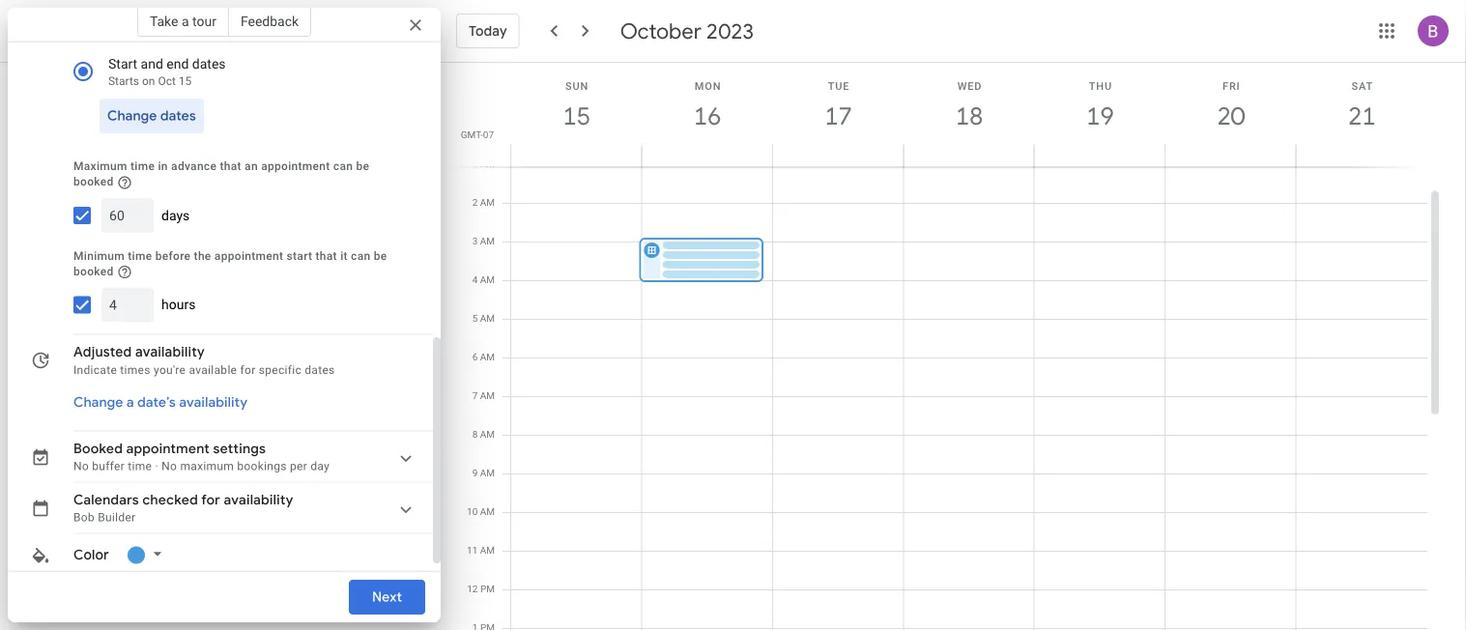 Task type: vqa. For each thing, say whether or not it's contained in the screenshot.
third Column Header from right
no



Task type: locate. For each thing, give the bounding box(es) containing it.
1 vertical spatial a
[[127, 395, 134, 412]]

change down indicate
[[73, 395, 123, 412]]

booked inside maximum time in advance that an appointment can be booked
[[73, 175, 114, 189]]

1
[[472, 158, 478, 170]]

1 vertical spatial can
[[351, 250, 371, 263]]

wed
[[958, 80, 982, 92]]

1 horizontal spatial 15
[[562, 100, 589, 132]]

0 vertical spatial appointment
[[261, 160, 330, 174]]

1 vertical spatial 15
[[562, 100, 589, 132]]

6 cell from the left
[[1166, 125, 1297, 630]]

time left in
[[131, 160, 155, 174]]

1 am
[[472, 158, 495, 170]]

hours
[[161, 297, 196, 313]]

am right 9
[[480, 467, 495, 479]]

1 vertical spatial booked
[[73, 265, 114, 279]]

0 horizontal spatial no
[[73, 460, 89, 474]]

2 booked from the top
[[73, 265, 114, 279]]

0 horizontal spatial that
[[220, 160, 241, 174]]

that inside 'minimum time before the appointment start that it can be booked'
[[316, 250, 337, 263]]

0 horizontal spatial a
[[127, 395, 134, 412]]

no
[[73, 460, 89, 474], [162, 460, 177, 474]]

0 horizontal spatial for
[[201, 492, 220, 510]]

thu 19
[[1085, 80, 1113, 132]]

1 am from the top
[[480, 158, 495, 170]]

dates inside button
[[160, 108, 196, 125]]

7 am from the top
[[480, 390, 495, 402]]

am for 10 am
[[480, 506, 495, 518]]

change down starts
[[107, 108, 157, 125]]

1 vertical spatial that
[[316, 250, 337, 263]]

appointment up ·
[[126, 441, 210, 458]]

12 pm
[[467, 583, 495, 595]]

it
[[340, 250, 348, 263]]

4
[[472, 274, 478, 286]]

wednesday, october 18 element
[[947, 94, 992, 138]]

now
[[166, 21, 191, 37]]

for left specific
[[240, 364, 256, 377]]

time left ·
[[128, 460, 152, 474]]

am right 8
[[480, 429, 495, 440]]

can right it
[[351, 250, 371, 263]]

21
[[1347, 100, 1375, 132]]

a left 'date's'
[[127, 395, 134, 412]]

15 column header
[[510, 63, 642, 167]]

gmt-07
[[461, 129, 494, 140]]

7
[[472, 390, 478, 402]]

1 vertical spatial be
[[374, 250, 387, 263]]

am for 2 am
[[480, 197, 495, 208]]

6 am
[[472, 351, 495, 363]]

calendars checked for availability bob builder
[[73, 492, 293, 525]]

a for take
[[182, 13, 189, 29]]

1 horizontal spatial no
[[162, 460, 177, 474]]

can inside 'minimum time before the appointment start that it can be booked'
[[351, 250, 371, 263]]

2 vertical spatial dates
[[305, 364, 335, 377]]

2 cell from the left
[[639, 125, 773, 630]]

1 vertical spatial change
[[73, 395, 123, 412]]

10 am
[[467, 506, 495, 518]]

15 inside column header
[[562, 100, 589, 132]]

that inside maximum time in advance that an appointment can be booked
[[220, 160, 241, 174]]

take a tour button
[[137, 6, 229, 37]]

9 am
[[472, 467, 495, 479]]

for down maximum
[[201, 492, 220, 510]]

1 horizontal spatial for
[[240, 364, 256, 377]]

20
[[1216, 100, 1244, 132]]

and
[[141, 56, 163, 72]]

2 vertical spatial time
[[128, 460, 152, 474]]

9 am from the top
[[480, 467, 495, 479]]

gmt-
[[461, 129, 483, 140]]

option group
[[66, 8, 398, 93]]

booked inside 'minimum time before the appointment start that it can be booked'
[[73, 265, 114, 279]]

am right 2
[[480, 197, 495, 208]]

0 vertical spatial be
[[356, 160, 370, 174]]

1 horizontal spatial a
[[182, 13, 189, 29]]

1 horizontal spatial that
[[316, 250, 337, 263]]

that
[[220, 160, 241, 174], [316, 250, 337, 263]]

availability for for
[[224, 492, 293, 510]]

availability down bookings
[[224, 492, 293, 510]]

sat
[[1352, 80, 1373, 92]]

0 vertical spatial for
[[240, 364, 256, 377]]

availability inside adjusted availability indicate times you're available for specific dates
[[135, 344, 205, 362]]

time inside maximum time in advance that an appointment can be booked
[[131, 160, 155, 174]]

0 vertical spatial dates
[[192, 56, 226, 72]]

am right "4"
[[480, 274, 495, 286]]

0 vertical spatial can
[[333, 160, 353, 174]]

no down the booked
[[73, 460, 89, 474]]

am right 6
[[480, 351, 495, 363]]

time inside booked appointment settings no buffer time · no maximum bookings per day
[[128, 460, 152, 474]]

before
[[155, 250, 191, 263]]

start
[[108, 56, 137, 72]]

mon
[[695, 80, 721, 92]]

today button
[[456, 8, 520, 54]]

grid
[[448, 63, 1443, 630]]

1 vertical spatial availability
[[179, 395, 248, 412]]

can up it
[[333, 160, 353, 174]]

appointment inside booked appointment settings no buffer time · no maximum bookings per day
[[126, 441, 210, 458]]

5 am from the top
[[480, 313, 495, 324]]

can
[[333, 160, 353, 174], [351, 250, 371, 263]]

booked
[[73, 175, 114, 189], [73, 265, 114, 279]]

availability
[[135, 344, 205, 362], [179, 395, 248, 412], [224, 492, 293, 510]]

1 vertical spatial time
[[128, 250, 152, 263]]

07
[[483, 129, 494, 140]]

row
[[503, 125, 1428, 630]]

time inside 'minimum time before the appointment start that it can be booked'
[[128, 250, 152, 263]]

5
[[472, 313, 478, 324]]

am right "1"
[[480, 158, 495, 170]]

0 vertical spatial change
[[107, 108, 157, 125]]

per
[[290, 460, 307, 474]]

settings
[[213, 441, 266, 458]]

that left an
[[220, 160, 241, 174]]

be inside maximum time in advance that an appointment can be booked
[[356, 160, 370, 174]]

sat 21
[[1347, 80, 1375, 132]]

dates down the oct in the top of the page
[[160, 108, 196, 125]]

sun
[[566, 80, 589, 92]]

you're
[[154, 364, 186, 377]]

4 am
[[472, 274, 495, 286]]

8 am from the top
[[480, 429, 495, 440]]

available now
[[108, 21, 191, 37]]

availability up you're in the left of the page
[[135, 344, 205, 362]]

11 am from the top
[[480, 545, 495, 556]]

a
[[182, 13, 189, 29], [127, 395, 134, 412]]

be
[[356, 160, 370, 174], [374, 250, 387, 263]]

option group containing available now
[[66, 8, 398, 93]]

1 vertical spatial appointment
[[214, 250, 283, 263]]

booked down 'maximum'
[[73, 175, 114, 189]]

2 vertical spatial appointment
[[126, 441, 210, 458]]

appointment inside maximum time in advance that an appointment can be booked
[[261, 160, 330, 174]]

booked down minimum on the left
[[73, 265, 114, 279]]

that left it
[[316, 250, 337, 263]]

15 right the oct in the top of the page
[[179, 75, 192, 88]]

availability down available on the left bottom
[[179, 395, 248, 412]]

0 vertical spatial a
[[182, 13, 189, 29]]

change for change dates
[[107, 108, 157, 125]]

6 am from the top
[[480, 351, 495, 363]]

0 vertical spatial that
[[220, 160, 241, 174]]

21 column header
[[1296, 63, 1428, 167]]

appointment inside 'minimum time before the appointment start that it can be booked'
[[214, 250, 283, 263]]

friday, october 20 element
[[1209, 94, 1254, 138]]

bob
[[73, 511, 95, 525]]

4 cell from the left
[[904, 125, 1035, 630]]

18 column header
[[903, 63, 1035, 167]]

am right '7'
[[480, 390, 495, 402]]

appointment right an
[[261, 160, 330, 174]]

appointment right 'the'
[[214, 250, 283, 263]]

0 vertical spatial time
[[131, 160, 155, 174]]

am right the 3
[[480, 235, 495, 247]]

am for 1 am
[[480, 158, 495, 170]]

am for 4 am
[[480, 274, 495, 286]]

starts
[[108, 75, 139, 88]]

minimum time before the appointment start that it can be booked
[[73, 250, 387, 279]]

bookings
[[237, 460, 287, 474]]

time left the before
[[128, 250, 152, 263]]

3 am from the top
[[480, 235, 495, 247]]

0 vertical spatial 15
[[179, 75, 192, 88]]

0 vertical spatial booked
[[73, 175, 114, 189]]

day
[[311, 460, 330, 474]]

1 booked from the top
[[73, 175, 114, 189]]

1 vertical spatial dates
[[160, 108, 196, 125]]

am right 11
[[480, 545, 495, 556]]

cell
[[511, 125, 642, 630], [639, 125, 773, 630], [773, 125, 904, 630], [904, 125, 1035, 630], [1035, 125, 1166, 630], [1166, 125, 1297, 630], [1297, 125, 1428, 630]]

change
[[107, 108, 157, 125], [73, 395, 123, 412]]

Maximum days in advance that an appointment can be booked number field
[[109, 198, 146, 233]]

am for 5 am
[[480, 313, 495, 324]]

dates right specific
[[305, 364, 335, 377]]

no right ·
[[162, 460, 177, 474]]

0 horizontal spatial 15
[[179, 75, 192, 88]]

date's
[[137, 395, 176, 412]]

0 vertical spatial availability
[[135, 344, 205, 362]]

10 am from the top
[[480, 506, 495, 518]]

maximum time in advance that an appointment can be booked
[[73, 160, 370, 189]]

1 horizontal spatial be
[[374, 250, 387, 263]]

change dates button
[[100, 93, 204, 140]]

15 down sun
[[562, 100, 589, 132]]

am for 6 am
[[480, 351, 495, 363]]

dates right end
[[192, 56, 226, 72]]

2 am from the top
[[480, 197, 495, 208]]

availability inside "calendars checked for availability bob builder"
[[224, 492, 293, 510]]

am right 5
[[480, 313, 495, 324]]

a left tour
[[182, 13, 189, 29]]

for inside "calendars checked for availability bob builder"
[[201, 492, 220, 510]]

adjusted availability indicate times you're available for specific dates
[[73, 344, 335, 377]]

0 horizontal spatial be
[[356, 160, 370, 174]]

today
[[469, 22, 507, 40]]

2 vertical spatial availability
[[224, 492, 293, 510]]

feedback
[[241, 13, 299, 29]]

am right 10
[[480, 506, 495, 518]]

pm
[[480, 583, 495, 595]]

am
[[480, 158, 495, 170], [480, 197, 495, 208], [480, 235, 495, 247], [480, 274, 495, 286], [480, 313, 495, 324], [480, 351, 495, 363], [480, 390, 495, 402], [480, 429, 495, 440], [480, 467, 495, 479], [480, 506, 495, 518], [480, 545, 495, 556]]

availability inside the change a date's availability button
[[179, 395, 248, 412]]

4 am from the top
[[480, 274, 495, 286]]

1 vertical spatial for
[[201, 492, 220, 510]]

sunday, october 15 element
[[555, 94, 599, 138]]

an
[[245, 160, 258, 174]]



Task type: describe. For each thing, give the bounding box(es) containing it.
20 column header
[[1165, 63, 1297, 167]]

available
[[189, 364, 237, 377]]

for inside adjusted availability indicate times you're available for specific dates
[[240, 364, 256, 377]]

7 am
[[472, 390, 495, 402]]

am for 8 am
[[480, 429, 495, 440]]

8
[[472, 429, 478, 440]]

fri 20
[[1216, 80, 1244, 132]]

builder
[[98, 511, 136, 525]]

october
[[620, 17, 702, 44]]

change a date's availability button
[[66, 386, 255, 421]]

19 column header
[[1034, 63, 1166, 167]]

15 inside start and end dates starts on oct 15
[[179, 75, 192, 88]]

indicate
[[73, 364, 117, 377]]

maximum
[[180, 460, 234, 474]]

2 no from the left
[[162, 460, 177, 474]]

time for in
[[131, 160, 155, 174]]

3
[[472, 235, 478, 247]]

2023
[[707, 17, 754, 44]]

19
[[1085, 100, 1113, 132]]

checked
[[142, 492, 198, 510]]

a for change
[[127, 395, 134, 412]]

calendars
[[73, 492, 139, 510]]

can inside maximum time in advance that an appointment can be booked
[[333, 160, 353, 174]]

8 am
[[472, 429, 495, 440]]

16 column header
[[641, 63, 773, 167]]

availability for date's
[[179, 395, 248, 412]]

5 cell from the left
[[1035, 125, 1166, 630]]

18
[[954, 100, 982, 132]]

time for before
[[128, 250, 152, 263]]

change for change a date's availability
[[73, 395, 123, 412]]

on
[[142, 75, 155, 88]]

tue 17
[[824, 80, 851, 132]]

2
[[472, 197, 478, 208]]

be inside 'minimum time before the appointment start that it can be booked'
[[374, 250, 387, 263]]

times
[[120, 364, 151, 377]]

tuesday, october 17 element
[[816, 94, 861, 138]]

tour
[[192, 13, 216, 29]]

am for 11 am
[[480, 545, 495, 556]]

change dates
[[107, 108, 196, 125]]

the
[[194, 250, 211, 263]]

sun 15
[[562, 80, 589, 132]]

am for 7 am
[[480, 390, 495, 402]]

wed 18
[[954, 80, 982, 132]]

next button
[[349, 574, 425, 621]]

3 am
[[472, 235, 495, 247]]

advance
[[171, 160, 217, 174]]

monday, october 16 element
[[685, 94, 730, 138]]

6
[[472, 351, 478, 363]]

start
[[287, 250, 312, 263]]

am for 3 am
[[480, 235, 495, 247]]

17 column header
[[772, 63, 904, 167]]

11 am
[[467, 545, 495, 556]]

11
[[467, 545, 478, 556]]

specific
[[259, 364, 302, 377]]

booked
[[73, 441, 123, 458]]

1 cell from the left
[[511, 125, 642, 630]]

take
[[150, 13, 178, 29]]

oct
[[158, 75, 176, 88]]

next
[[372, 589, 402, 606]]

7 cell from the left
[[1297, 125, 1428, 630]]

end
[[167, 56, 189, 72]]

12
[[467, 583, 478, 595]]

october 2023
[[620, 17, 754, 44]]

start and end dates starts on oct 15
[[108, 56, 226, 88]]

available
[[108, 21, 163, 37]]

grid containing 15
[[448, 63, 1443, 630]]

booked appointment settings no buffer time · no maximum bookings per day
[[73, 441, 330, 474]]

thursday, october 19 element
[[1078, 94, 1123, 138]]

buffer
[[92, 460, 125, 474]]

·
[[155, 460, 158, 474]]

saturday, october 21 element
[[1340, 94, 1384, 138]]

Minimum amount of hours before the start of the appointment that it can be booked number field
[[109, 288, 146, 323]]

1 no from the left
[[73, 460, 89, 474]]

am for 9 am
[[480, 467, 495, 479]]

5 am
[[472, 313, 495, 324]]

change a date's availability
[[73, 395, 248, 412]]

2 am
[[472, 197, 495, 208]]

color
[[73, 547, 109, 565]]

thu
[[1089, 80, 1112, 92]]

feedback button
[[229, 6, 311, 37]]

10
[[467, 506, 478, 518]]

mon 16
[[693, 80, 721, 132]]

dates inside start and end dates starts on oct 15
[[192, 56, 226, 72]]

fri
[[1223, 80, 1241, 92]]

17
[[824, 100, 851, 132]]

in
[[158, 160, 168, 174]]

days
[[161, 208, 190, 224]]

tue
[[828, 80, 850, 92]]

take a tour
[[150, 13, 216, 29]]

minimum
[[73, 250, 125, 263]]

3 cell from the left
[[773, 125, 904, 630]]

dates inside adjusted availability indicate times you're available for specific dates
[[305, 364, 335, 377]]

9
[[472, 467, 478, 479]]

adjusted
[[73, 344, 132, 362]]



